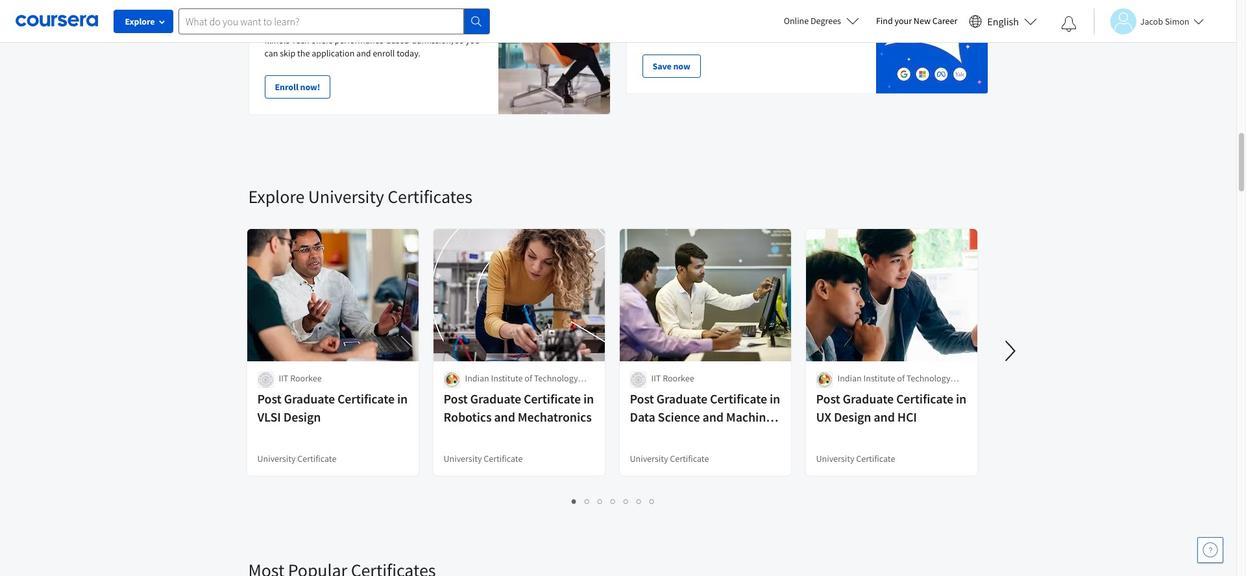 Task type: describe. For each thing, give the bounding box(es) containing it.
roorkee for science
[[663, 373, 694, 384]]

simon
[[1165, 15, 1190, 27]]

iit for post graduate certificate in data science and machine learning
[[652, 373, 661, 384]]

find your new career link
[[870, 13, 964, 29]]

english
[[988, 15, 1019, 28]]

off
[[724, 27, 734, 38]]

university for post graduate certificate in robotics and mechatronics
[[444, 453, 482, 465]]

certificate inside post graduate certificate in robotics and mechatronics
[[524, 391, 581, 407]]

3 button
[[594, 494, 607, 509]]

help center image
[[1203, 543, 1219, 558]]

list inside explore university certificates carousel element
[[248, 494, 979, 509]]

coursera image
[[16, 11, 98, 31]]

university certificate for vlsi
[[257, 453, 337, 465]]

institute for and
[[491, 373, 523, 384]]

graduate for robotics
[[470, 391, 521, 407]]

design for ux
[[834, 409, 872, 425]]

find your new career
[[876, 15, 958, 27]]

post graduate certificate in vlsi design
[[257, 391, 408, 425]]

5 button
[[620, 494, 633, 509]]

the
[[297, 47, 310, 59]]

illinois tech offers performance-based-admission, so you can skip the application and enroll today.
[[265, 34, 480, 59]]

you inside for a limited time, you can get a coursera plus annual subscription for $200 off for your first year!
[[713, 14, 727, 25]]

english button
[[964, 0, 1043, 42]]

enroll
[[275, 81, 299, 93]]

in for post graduate certificate in robotics and mechatronics
[[584, 391, 594, 407]]

university certificate for robotics
[[444, 453, 523, 465]]

coursera
[[765, 14, 799, 25]]

1 for from the left
[[692, 27, 702, 38]]

tech
[[292, 34, 309, 46]]

post for robotics
[[444, 391, 468, 407]]

iit roorkee for design
[[279, 373, 322, 384]]

for a limited time, you can get a coursera plus annual subscription for $200 off for your first year!
[[642, 14, 845, 38]]

based-
[[386, 34, 412, 46]]

1 a from the left
[[657, 14, 661, 25]]

robotics
[[444, 409, 492, 425]]

next slide image
[[995, 336, 1026, 367]]

post graduate certificate in data science and machine learning
[[630, 391, 781, 443]]

design for vlsi
[[284, 409, 321, 425]]

jacob
[[1141, 15, 1164, 27]]

limited
[[663, 14, 690, 25]]

skip
[[280, 47, 296, 59]]

in for post graduate certificate in data science and machine learning
[[770, 391, 781, 407]]

guwahati for design
[[838, 386, 874, 397]]

indian institute of technology guwahati for mechatronics
[[465, 373, 578, 397]]

explore university certificates
[[248, 185, 473, 208]]

of for mechatronics
[[525, 373, 532, 384]]

admission,
[[412, 34, 454, 46]]

can inside for a limited time, you can get a coursera plus annual subscription for $200 off for your first year!
[[729, 14, 743, 25]]

ux
[[816, 409, 832, 425]]

and inside post graduate certificate in data science and machine learning
[[703, 409, 724, 425]]

online
[[784, 15, 809, 27]]

indian institute of technology guwahati for and
[[838, 373, 951, 397]]

graduate for vlsi
[[284, 391, 335, 407]]

enroll now!
[[275, 81, 320, 93]]

explore university certificates carousel element
[[242, 146, 1247, 520]]

university for post graduate certificate in ux design and hci
[[816, 453, 855, 465]]

certificate inside post graduate certificate in vlsi design
[[338, 391, 395, 407]]

and inside illinois tech offers performance-based-admission, so you can skip the application and enroll today.
[[357, 47, 371, 59]]

plus
[[801, 14, 817, 25]]

What do you want to learn? text field
[[179, 8, 464, 34]]

can inside illinois tech offers performance-based-admission, so you can skip the application and enroll today.
[[265, 47, 278, 59]]

indian for and
[[465, 373, 489, 384]]

certificate inside the post graduate certificate in ux design and hci
[[897, 391, 954, 407]]

post for data
[[630, 391, 654, 407]]

4
[[611, 495, 616, 508]]

get
[[745, 14, 756, 25]]

university for post graduate certificate in data science and machine learning
[[630, 453, 668, 465]]

first
[[767, 27, 782, 38]]

online degrees
[[784, 15, 841, 27]]

1 button
[[568, 494, 581, 509]]

explore for explore university certificates
[[248, 185, 305, 208]]

6 button
[[633, 494, 646, 509]]

university for post graduate certificate in vlsi design
[[257, 453, 296, 465]]

university certificate for data
[[630, 453, 709, 465]]

indian institute of technology guwahati image for post graduate certificate in robotics and mechatronics
[[444, 372, 460, 388]]

for
[[642, 14, 655, 25]]

post for ux
[[816, 391, 841, 407]]

post graduate certificate in robotics and mechatronics
[[444, 391, 594, 425]]

in for post graduate certificate in vlsi design
[[397, 391, 408, 407]]

of for and
[[898, 373, 905, 384]]

machine
[[726, 409, 773, 425]]

certificate inside post graduate certificate in data science and machine learning
[[710, 391, 767, 407]]

3
[[598, 495, 603, 508]]



Task type: locate. For each thing, give the bounding box(es) containing it.
university certificate down learning at the bottom right
[[630, 453, 709, 465]]

4 in from the left
[[956, 391, 967, 407]]

1
[[572, 495, 577, 508]]

university certificate down vlsi
[[257, 453, 337, 465]]

7 button
[[646, 494, 659, 509]]

0 horizontal spatial iit roorkee image
[[257, 372, 274, 388]]

technology up "hci"
[[907, 373, 951, 384]]

list containing 1
[[248, 494, 979, 509]]

0 horizontal spatial technology
[[534, 373, 578, 384]]

iit roorkee up post graduate certificate in vlsi design
[[279, 373, 322, 384]]

4 graduate from the left
[[843, 391, 894, 407]]

year!
[[784, 27, 803, 38]]

iit roorkee for science
[[652, 373, 694, 384]]

0 horizontal spatial you
[[466, 34, 480, 46]]

0 horizontal spatial guwahati
[[465, 386, 501, 397]]

design inside the post graduate certificate in ux design and hci
[[834, 409, 872, 425]]

2
[[585, 495, 590, 508]]

indian institute of technology guwahati image up robotics at the left bottom
[[444, 372, 460, 388]]

a right get
[[758, 14, 763, 25]]

indian for design
[[838, 373, 862, 384]]

1 horizontal spatial indian
[[838, 373, 862, 384]]

1 horizontal spatial can
[[729, 14, 743, 25]]

7
[[650, 495, 655, 508]]

2 design from the left
[[834, 409, 872, 425]]

in inside the post graduate certificate in ux design and hci
[[956, 391, 967, 407]]

save
[[653, 60, 672, 72]]

roorkee
[[290, 373, 322, 384], [663, 373, 694, 384]]

now!
[[300, 81, 320, 93]]

graduate inside post graduate certificate in robotics and mechatronics
[[470, 391, 521, 407]]

1 horizontal spatial you
[[713, 14, 727, 25]]

application
[[312, 47, 355, 59]]

you inside illinois tech offers performance-based-admission, so you can skip the application and enroll today.
[[466, 34, 480, 46]]

2 university certificate from the left
[[444, 453, 523, 465]]

2 iit roorkee image from the left
[[630, 372, 646, 388]]

list
[[248, 494, 979, 509]]

institute up post graduate certificate in robotics and mechatronics
[[491, 373, 523, 384]]

1 horizontal spatial of
[[898, 373, 905, 384]]

can left get
[[729, 14, 743, 25]]

roorkee for design
[[290, 373, 322, 384]]

design
[[284, 409, 321, 425], [834, 409, 872, 425]]

post up ux in the bottom right of the page
[[816, 391, 841, 407]]

0 horizontal spatial indian institute of technology guwahati image
[[444, 372, 460, 388]]

indian institute of technology guwahati image
[[444, 372, 460, 388], [816, 372, 833, 388]]

0 horizontal spatial explore
[[125, 16, 155, 27]]

online degrees button
[[774, 6, 870, 35]]

post up data
[[630, 391, 654, 407]]

4 university certificate from the left
[[816, 453, 896, 465]]

1 horizontal spatial explore
[[248, 185, 305, 208]]

0 horizontal spatial iit
[[279, 373, 289, 384]]

3 graduate from the left
[[657, 391, 708, 407]]

you
[[713, 14, 727, 25], [466, 34, 480, 46]]

3 university certificate from the left
[[630, 453, 709, 465]]

0 vertical spatial can
[[729, 14, 743, 25]]

1 horizontal spatial iit roorkee
[[652, 373, 694, 384]]

1 vertical spatial can
[[265, 47, 278, 59]]

1 roorkee from the left
[[290, 373, 322, 384]]

find
[[876, 15, 893, 27]]

1 horizontal spatial design
[[834, 409, 872, 425]]

0 horizontal spatial iit roorkee
[[279, 373, 322, 384]]

1 guwahati from the left
[[465, 386, 501, 397]]

1 indian from the left
[[465, 373, 489, 384]]

today.
[[397, 47, 421, 59]]

you up '$200'
[[713, 14, 727, 25]]

in inside post graduate certificate in data science and machine learning
[[770, 391, 781, 407]]

1 horizontal spatial iit roorkee image
[[630, 372, 646, 388]]

iit up vlsi
[[279, 373, 289, 384]]

iit roorkee image up data
[[630, 372, 646, 388]]

4 button
[[607, 494, 620, 509]]

and left "hci"
[[874, 409, 895, 425]]

1 iit roorkee image from the left
[[257, 372, 274, 388]]

1 horizontal spatial a
[[758, 14, 763, 25]]

indian
[[465, 373, 489, 384], [838, 373, 862, 384]]

guwahati
[[465, 386, 501, 397], [838, 386, 874, 397]]

and inside post graduate certificate in robotics and mechatronics
[[494, 409, 515, 425]]

learning
[[630, 427, 679, 443]]

iit for post graduate certificate in vlsi design
[[279, 373, 289, 384]]

indian institute of technology guwahati up the mechatronics
[[465, 373, 578, 397]]

can down illinois
[[265, 47, 278, 59]]

iit roorkee image up vlsi
[[257, 372, 274, 388]]

0 horizontal spatial your
[[748, 27, 766, 38]]

2 indian institute of technology guwahati from the left
[[838, 373, 951, 397]]

2 in from the left
[[584, 391, 594, 407]]

1 indian institute of technology guwahati image from the left
[[444, 372, 460, 388]]

0 horizontal spatial design
[[284, 409, 321, 425]]

3 in from the left
[[770, 391, 781, 407]]

indian institute of technology guwahati image for post graduate certificate in ux design and hci
[[816, 372, 833, 388]]

institute for design
[[864, 373, 896, 384]]

graduate inside post graduate certificate in data science and machine learning
[[657, 391, 708, 407]]

1 horizontal spatial technology
[[907, 373, 951, 384]]

iit up data
[[652, 373, 661, 384]]

3 post from the left
[[630, 391, 654, 407]]

2 of from the left
[[898, 373, 905, 384]]

technology for post graduate certificate in robotics and mechatronics
[[534, 373, 578, 384]]

you right "so"
[[466, 34, 480, 46]]

0 vertical spatial explore
[[125, 16, 155, 27]]

graduate inside post graduate certificate in vlsi design
[[284, 391, 335, 407]]

new
[[914, 15, 931, 27]]

a right for
[[657, 14, 661, 25]]

career
[[933, 15, 958, 27]]

roorkee up science
[[663, 373, 694, 384]]

2 for from the left
[[736, 27, 746, 38]]

your right find
[[895, 15, 912, 27]]

and
[[357, 47, 371, 59], [494, 409, 515, 425], [703, 409, 724, 425], [874, 409, 895, 425]]

your
[[895, 15, 912, 27], [748, 27, 766, 38]]

indian institute of technology guwahati image up ux in the bottom right of the page
[[816, 372, 833, 388]]

university certificate
[[257, 453, 337, 465], [444, 453, 523, 465], [630, 453, 709, 465], [816, 453, 896, 465]]

for right the off
[[736, 27, 746, 38]]

indian up robotics at the left bottom
[[465, 373, 489, 384]]

1 technology from the left
[[534, 373, 578, 384]]

0 horizontal spatial for
[[692, 27, 702, 38]]

indian institute of technology guwahati
[[465, 373, 578, 397], [838, 373, 951, 397]]

of
[[525, 373, 532, 384], [898, 373, 905, 384]]

2 a from the left
[[758, 14, 763, 25]]

jacob simon
[[1141, 15, 1190, 27]]

of up the post graduate certificate in ux design and hci on the right bottom of page
[[898, 373, 905, 384]]

design inside post graduate certificate in vlsi design
[[284, 409, 321, 425]]

iit roorkee
[[279, 373, 322, 384], [652, 373, 694, 384]]

science
[[658, 409, 700, 425]]

0 horizontal spatial of
[[525, 373, 532, 384]]

2 iit from the left
[[652, 373, 661, 384]]

1 vertical spatial explore
[[248, 185, 305, 208]]

illinois
[[265, 34, 290, 46]]

degrees
[[811, 15, 841, 27]]

save now link
[[642, 55, 701, 78]]

indian institute of technology guwahati up "hci"
[[838, 373, 951, 397]]

university certificate for ux
[[816, 453, 896, 465]]

graduate for ux
[[843, 391, 894, 407]]

iit roorkee image
[[257, 372, 274, 388], [630, 372, 646, 388]]

in for post graduate certificate in ux design and hci
[[956, 391, 967, 407]]

iit
[[279, 373, 289, 384], [652, 373, 661, 384]]

your inside for a limited time, you can get a coursera plus annual subscription for $200 off for your first year!
[[748, 27, 766, 38]]

explore for explore
[[125, 16, 155, 27]]

certificates
[[388, 185, 473, 208]]

data
[[630, 409, 656, 425]]

a
[[657, 14, 661, 25], [758, 14, 763, 25]]

in inside post graduate certificate in vlsi design
[[397, 391, 408, 407]]

guwahati for and
[[465, 386, 501, 397]]

post inside the post graduate certificate in ux design and hci
[[816, 391, 841, 407]]

1 indian institute of technology guwahati from the left
[[465, 373, 578, 397]]

post inside post graduate certificate in data science and machine learning
[[630, 391, 654, 407]]

post for vlsi
[[257, 391, 282, 407]]

time,
[[692, 14, 711, 25]]

explore button
[[114, 10, 173, 33]]

4 post from the left
[[816, 391, 841, 407]]

hci
[[898, 409, 917, 425]]

6
[[637, 495, 642, 508]]

in inside post graduate certificate in robotics and mechatronics
[[584, 391, 594, 407]]

1 of from the left
[[525, 373, 532, 384]]

and inside the post graduate certificate in ux design and hci
[[874, 409, 895, 425]]

2 indian from the left
[[838, 373, 862, 384]]

explore
[[125, 16, 155, 27], [248, 185, 305, 208]]

post inside post graduate certificate in vlsi design
[[257, 391, 282, 407]]

enroll
[[373, 47, 395, 59]]

university
[[308, 185, 384, 208], [257, 453, 296, 465], [444, 453, 482, 465], [630, 453, 668, 465], [816, 453, 855, 465]]

1 horizontal spatial roorkee
[[663, 373, 694, 384]]

graduate
[[284, 391, 335, 407], [470, 391, 521, 407], [657, 391, 708, 407], [843, 391, 894, 407]]

1 design from the left
[[284, 409, 321, 425]]

institute up the post graduate certificate in ux design and hci on the right bottom of page
[[864, 373, 896, 384]]

institute
[[491, 373, 523, 384], [864, 373, 896, 384]]

post graduate certificate in ux design and hci
[[816, 391, 967, 425]]

2 indian institute of technology guwahati image from the left
[[816, 372, 833, 388]]

save now
[[653, 60, 691, 72]]

iit roorkee image for post graduate certificate in data science and machine learning
[[630, 372, 646, 388]]

0 horizontal spatial indian institute of technology guwahati
[[465, 373, 578, 397]]

0 horizontal spatial roorkee
[[290, 373, 322, 384]]

and down performance-
[[357, 47, 371, 59]]

2 roorkee from the left
[[663, 373, 694, 384]]

indian up the post graduate certificate in ux design and hci on the right bottom of page
[[838, 373, 862, 384]]

1 horizontal spatial indian institute of technology guwahati image
[[816, 372, 833, 388]]

1 iit from the left
[[279, 373, 289, 384]]

enroll now! link
[[265, 75, 331, 99]]

2 post from the left
[[444, 391, 468, 407]]

0 horizontal spatial can
[[265, 47, 278, 59]]

1 horizontal spatial indian institute of technology guwahati
[[838, 373, 951, 397]]

1 iit roorkee from the left
[[279, 373, 322, 384]]

design right ux in the bottom right of the page
[[834, 409, 872, 425]]

now
[[674, 60, 691, 72]]

design right vlsi
[[284, 409, 321, 425]]

can
[[729, 14, 743, 25], [265, 47, 278, 59]]

2 iit roorkee from the left
[[652, 373, 694, 384]]

technology up the mechatronics
[[534, 373, 578, 384]]

of up post graduate certificate in robotics and mechatronics
[[525, 373, 532, 384]]

None search field
[[179, 8, 490, 34]]

1 horizontal spatial your
[[895, 15, 912, 27]]

in
[[397, 391, 408, 407], [584, 391, 594, 407], [770, 391, 781, 407], [956, 391, 967, 407]]

1 institute from the left
[[491, 373, 523, 384]]

technology
[[534, 373, 578, 384], [907, 373, 951, 384]]

1 post from the left
[[257, 391, 282, 407]]

post
[[257, 391, 282, 407], [444, 391, 468, 407], [630, 391, 654, 407], [816, 391, 841, 407]]

graduate inside the post graduate certificate in ux design and hci
[[843, 391, 894, 407]]

and right robotics at the left bottom
[[494, 409, 515, 425]]

0 horizontal spatial institute
[[491, 373, 523, 384]]

for down time,
[[692, 27, 702, 38]]

2 button
[[581, 494, 594, 509]]

0 horizontal spatial a
[[657, 14, 661, 25]]

certificate
[[338, 391, 395, 407], [524, 391, 581, 407], [710, 391, 767, 407], [897, 391, 954, 407], [298, 453, 337, 465], [484, 453, 523, 465], [670, 453, 709, 465], [857, 453, 896, 465]]

5
[[624, 495, 629, 508]]

post up vlsi
[[257, 391, 282, 407]]

0 horizontal spatial indian
[[465, 373, 489, 384]]

university certificate down ux in the bottom right of the page
[[816, 453, 896, 465]]

graduate for data
[[657, 391, 708, 407]]

so
[[455, 34, 464, 46]]

post inside post graduate certificate in robotics and mechatronics
[[444, 391, 468, 407]]

1 horizontal spatial institute
[[864, 373, 896, 384]]

1 horizontal spatial guwahati
[[838, 386, 874, 397]]

show notifications image
[[1062, 16, 1077, 32]]

2 graduate from the left
[[470, 391, 521, 407]]

1 graduate from the left
[[284, 391, 335, 407]]

technology for post graduate certificate in ux design and hci
[[907, 373, 951, 384]]

your inside find your new career link
[[895, 15, 912, 27]]

1 horizontal spatial for
[[736, 27, 746, 38]]

$200
[[704, 27, 722, 38]]

vlsi
[[257, 409, 281, 425]]

annual
[[819, 14, 845, 25]]

offers
[[311, 34, 333, 46]]

1 vertical spatial you
[[466, 34, 480, 46]]

roorkee up post graduate certificate in vlsi design
[[290, 373, 322, 384]]

mechatronics
[[518, 409, 592, 425]]

jacob simon button
[[1094, 8, 1204, 34]]

1 in from the left
[[397, 391, 408, 407]]

post up robotics at the left bottom
[[444, 391, 468, 407]]

explore inside 'dropdown button'
[[125, 16, 155, 27]]

subscription
[[642, 27, 690, 38]]

1 university certificate from the left
[[257, 453, 337, 465]]

your down get
[[748, 27, 766, 38]]

iit roorkee image for post graduate certificate in vlsi design
[[257, 372, 274, 388]]

0 vertical spatial you
[[713, 14, 727, 25]]

and right science
[[703, 409, 724, 425]]

university certificate down robotics at the left bottom
[[444, 453, 523, 465]]

1 horizontal spatial iit
[[652, 373, 661, 384]]

2 technology from the left
[[907, 373, 951, 384]]

iit roorkee up science
[[652, 373, 694, 384]]

2 guwahati from the left
[[838, 386, 874, 397]]

2 institute from the left
[[864, 373, 896, 384]]

performance-
[[335, 34, 386, 46]]



Task type: vqa. For each thing, say whether or not it's contained in the screenshot.
third Months from right
no



